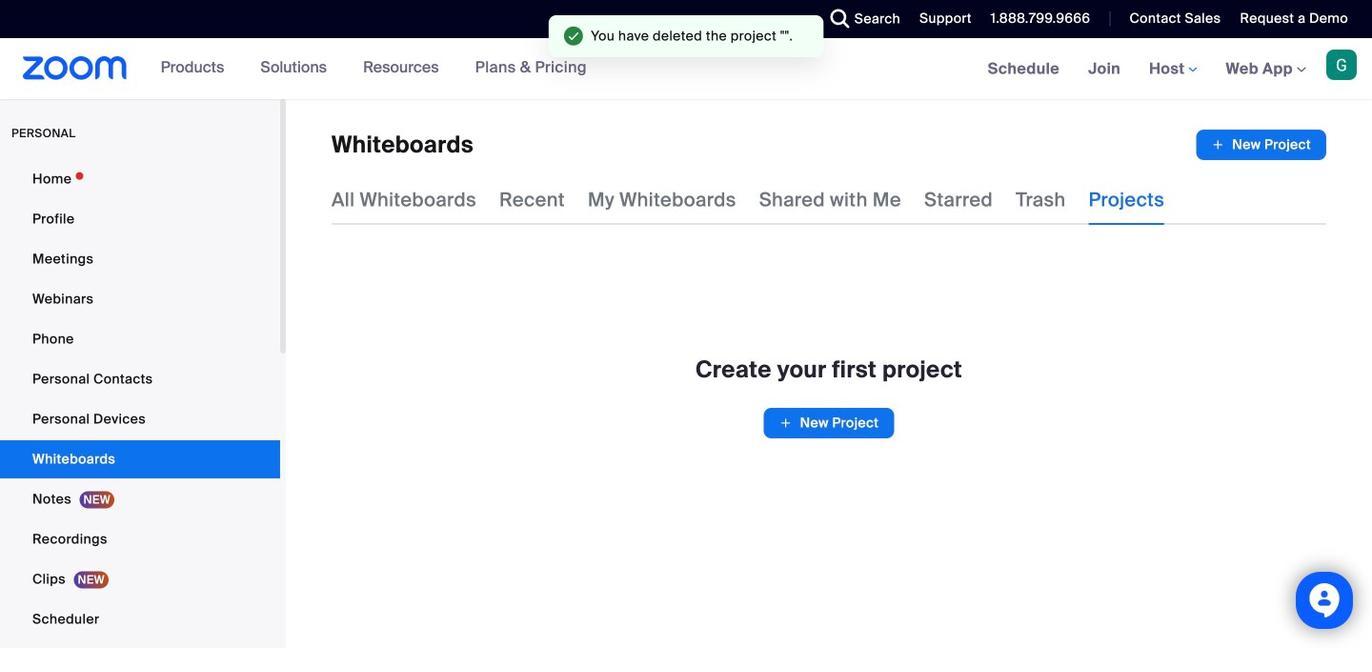 Task type: vqa. For each thing, say whether or not it's contained in the screenshot.
2nd belong from the right
no



Task type: locate. For each thing, give the bounding box(es) containing it.
0 vertical spatial add image
[[1211, 135, 1225, 154]]

add image
[[1211, 135, 1225, 154], [779, 414, 793, 433]]

zoom logo image
[[23, 56, 127, 80]]

profile picture image
[[1327, 50, 1357, 80]]

product information navigation
[[146, 38, 601, 99]]

0 horizontal spatial add image
[[779, 414, 793, 433]]

1 vertical spatial add image
[[779, 414, 793, 433]]

personal menu menu
[[0, 160, 280, 648]]

banner
[[0, 38, 1372, 101]]



Task type: describe. For each thing, give the bounding box(es) containing it.
meetings navigation
[[974, 38, 1372, 101]]

1 horizontal spatial add image
[[1211, 135, 1225, 154]]

tabs of all whiteboard page tab list
[[332, 175, 1165, 225]]

success image
[[564, 27, 583, 46]]



